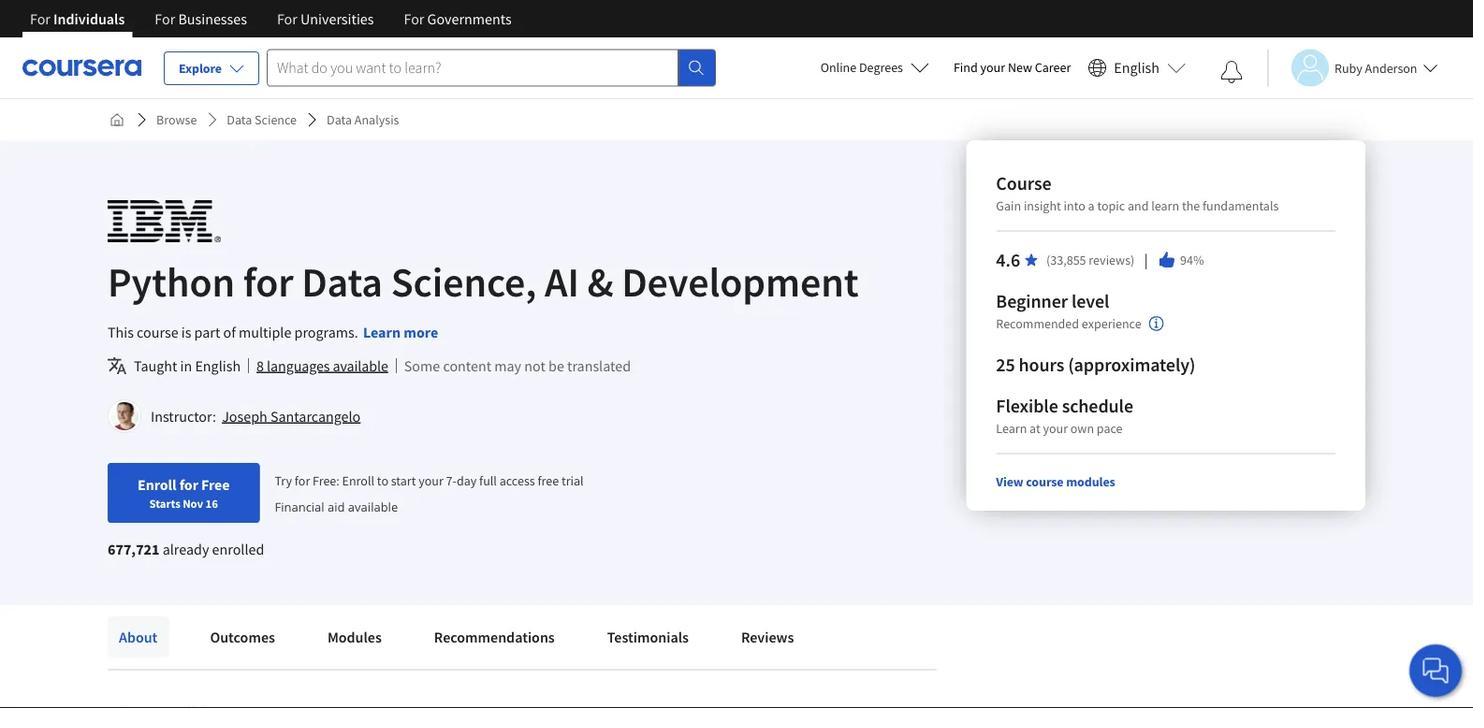 Task type: describe. For each thing, give the bounding box(es) containing it.
view course modules link
[[996, 474, 1115, 490]]

677,721 already enrolled
[[108, 540, 264, 559]]

reviews
[[741, 628, 794, 647]]

course for view
[[1026, 474, 1064, 490]]

gain
[[996, 197, 1021, 214]]

not
[[524, 357, 545, 375]]

is
[[181, 323, 191, 342]]

science,
[[391, 255, 537, 307]]

joseph
[[222, 407, 267, 426]]

chat with us image
[[1421, 656, 1451, 686]]

trial
[[561, 472, 584, 489]]

beginner level
[[996, 290, 1109, 313]]

governments
[[427, 9, 512, 28]]

joseph santarcangelo link
[[222, 407, 361, 426]]

into
[[1064, 197, 1085, 214]]

your inside flexible schedule learn at your own pace
[[1043, 420, 1068, 437]]

4.6
[[996, 248, 1020, 272]]

home image
[[109, 112, 124, 127]]

businesses
[[178, 9, 247, 28]]

browse link
[[149, 103, 204, 137]]

data up programs.
[[302, 255, 383, 307]]

try for free: enroll to start your 7-day full access free trial financial aid available
[[275, 472, 584, 515]]

16
[[205, 496, 218, 511]]

experience
[[1082, 316, 1141, 333]]

learn inside flexible schedule learn at your own pace
[[996, 420, 1027, 437]]

0 vertical spatial your
[[980, 59, 1005, 76]]

free
[[538, 472, 559, 489]]

financial aid available button
[[275, 498, 398, 515]]

instructor: joseph santarcangelo
[[151, 407, 361, 426]]

joseph santarcangelo image
[[110, 402, 139, 431]]

recommendations link
[[423, 617, 566, 658]]

ruby anderson
[[1335, 59, 1417, 76]]

anderson
[[1365, 59, 1417, 76]]

nov
[[183, 496, 203, 511]]

view
[[996, 474, 1023, 490]]

career
[[1035, 59, 1071, 76]]

modules link
[[316, 617, 393, 658]]

languages
[[267, 357, 330, 375]]

for for universities
[[277, 9, 297, 28]]

enrolled
[[212, 540, 264, 559]]

for for enroll
[[179, 475, 198, 494]]

(approximately)
[[1068, 353, 1195, 377]]

data analysis link
[[319, 103, 407, 137]]

this course is part of multiple programs. learn more
[[108, 323, 438, 342]]

ai
[[545, 255, 579, 307]]

level
[[1072, 290, 1109, 313]]

course
[[996, 172, 1051, 195]]

multiple
[[239, 323, 291, 342]]

a
[[1088, 197, 1095, 214]]

recommendations
[[434, 628, 555, 647]]

santarcangelo
[[270, 407, 361, 426]]

of
[[223, 323, 236, 342]]

your inside try for free: enroll to start your 7-day full access free trial financial aid available
[[419, 472, 443, 489]]

data science link
[[219, 103, 304, 137]]

find your new career
[[954, 59, 1071, 76]]

may
[[494, 357, 521, 375]]

for universities
[[277, 9, 374, 28]]

analysis
[[355, 111, 399, 128]]

for individuals
[[30, 9, 125, 28]]

ibm image
[[108, 200, 221, 242]]

instructor:
[[151, 407, 216, 426]]

schedule
[[1062, 394, 1133, 418]]

for for governments
[[404, 9, 424, 28]]

pace
[[1097, 420, 1123, 437]]

fundamentals
[[1203, 197, 1279, 214]]

find
[[954, 59, 978, 76]]

data for data analysis
[[327, 111, 352, 128]]

information about difficulty level pre-requisites. image
[[1149, 316, 1164, 331]]

python for data science, ai & development
[[108, 255, 859, 307]]

financial
[[275, 498, 324, 515]]

python
[[108, 255, 235, 307]]

enroll inside try for free: enroll to start your 7-day full access free trial financial aid available
[[342, 472, 374, 489]]

0 horizontal spatial english
[[195, 357, 241, 375]]

browse
[[156, 111, 197, 128]]

in
[[180, 357, 192, 375]]

online degrees
[[820, 59, 903, 76]]

and
[[1128, 197, 1149, 214]]

already
[[163, 540, 209, 559]]

modules
[[327, 628, 382, 647]]

start
[[391, 472, 416, 489]]

flexible
[[996, 394, 1058, 418]]

outcomes link
[[199, 617, 286, 658]]

access
[[499, 472, 535, 489]]

reviews)
[[1089, 252, 1135, 269]]

outcomes
[[210, 628, 275, 647]]

this
[[108, 323, 134, 342]]

for businesses
[[155, 9, 247, 28]]

94%
[[1180, 252, 1204, 269]]

recommended
[[996, 316, 1079, 333]]



Task type: locate. For each thing, give the bounding box(es) containing it.
for left businesses
[[155, 9, 175, 28]]

1 vertical spatial your
[[1043, 420, 1068, 437]]

7-
[[446, 472, 457, 489]]

8
[[257, 357, 264, 375]]

view course modules
[[996, 474, 1115, 490]]

for left governments
[[404, 9, 424, 28]]

1 horizontal spatial for
[[243, 255, 293, 307]]

ruby
[[1335, 59, 1362, 76]]

None search field
[[267, 49, 716, 87]]

topic
[[1097, 197, 1125, 214]]

about
[[119, 628, 158, 647]]

available down programs.
[[333, 357, 388, 375]]

1 vertical spatial course
[[1026, 474, 1064, 490]]

for governments
[[404, 9, 512, 28]]

learn
[[1151, 197, 1179, 214]]

2 vertical spatial your
[[419, 472, 443, 489]]

data left analysis
[[327, 111, 352, 128]]

0 horizontal spatial your
[[419, 472, 443, 489]]

8 languages available button
[[257, 355, 388, 377]]

available inside button
[[333, 357, 388, 375]]

(33,855 reviews) |
[[1046, 250, 1150, 270]]

degrees
[[859, 59, 903, 76]]

for up nov
[[179, 475, 198, 494]]

reviews link
[[730, 617, 805, 658]]

content
[[443, 357, 491, 375]]

for for try
[[295, 472, 310, 489]]

english button
[[1080, 37, 1193, 98]]

25
[[996, 353, 1015, 377]]

0 horizontal spatial learn
[[363, 323, 401, 342]]

data
[[227, 111, 252, 128], [327, 111, 352, 128], [302, 255, 383, 307]]

1 vertical spatial learn
[[996, 420, 1027, 437]]

(33,855
[[1046, 252, 1086, 269]]

taught
[[134, 357, 177, 375]]

learn left more
[[363, 323, 401, 342]]

insight
[[1024, 197, 1061, 214]]

0 vertical spatial learn
[[363, 323, 401, 342]]

available down to
[[348, 498, 398, 515]]

for inside try for free: enroll to start your 7-day full access free trial financial aid available
[[295, 472, 310, 489]]

course left is
[[137, 323, 178, 342]]

course for this
[[137, 323, 178, 342]]

data analysis
[[327, 111, 399, 128]]

enroll left to
[[342, 472, 374, 489]]

available
[[333, 357, 388, 375], [348, 498, 398, 515]]

0 horizontal spatial enroll
[[138, 475, 176, 494]]

for inside 'enroll for free starts nov 16'
[[179, 475, 198, 494]]

modules
[[1066, 474, 1115, 490]]

show notifications image
[[1220, 61, 1243, 83]]

development
[[622, 255, 859, 307]]

enroll inside 'enroll for free starts nov 16'
[[138, 475, 176, 494]]

coursera image
[[22, 53, 141, 83]]

for left the universities
[[277, 9, 297, 28]]

translated
[[567, 357, 631, 375]]

0 vertical spatial available
[[333, 357, 388, 375]]

science
[[255, 111, 297, 128]]

flexible schedule learn at your own pace
[[996, 394, 1133, 437]]

taught in english
[[134, 357, 241, 375]]

your right find
[[980, 59, 1005, 76]]

explore
[[179, 60, 222, 77]]

1 vertical spatial english
[[195, 357, 241, 375]]

own
[[1070, 420, 1094, 437]]

0 vertical spatial course
[[137, 323, 178, 342]]

data for data science
[[227, 111, 252, 128]]

for for individuals
[[30, 9, 50, 28]]

english right "in"
[[195, 357, 241, 375]]

find your new career link
[[944, 56, 1080, 80]]

aid
[[328, 498, 345, 515]]

1 horizontal spatial your
[[980, 59, 1005, 76]]

677,721
[[108, 540, 160, 559]]

to
[[377, 472, 388, 489]]

some
[[404, 357, 440, 375]]

0 horizontal spatial for
[[179, 475, 198, 494]]

your left 7- on the bottom left of the page
[[419, 472, 443, 489]]

3 for from the left
[[277, 9, 297, 28]]

|
[[1142, 250, 1150, 270]]

testimonials
[[607, 628, 689, 647]]

try
[[275, 472, 292, 489]]

for for python
[[243, 255, 293, 307]]

2 horizontal spatial your
[[1043, 420, 1068, 437]]

enroll for free starts nov 16
[[138, 475, 230, 511]]

english
[[1114, 58, 1160, 77], [195, 357, 241, 375]]

more
[[404, 323, 438, 342]]

free:
[[313, 472, 340, 489]]

available inside try for free: enroll to start your 7-day full access free trial financial aid available
[[348, 498, 398, 515]]

programs.
[[294, 323, 358, 342]]

course right view on the right
[[1026, 474, 1064, 490]]

1 horizontal spatial english
[[1114, 58, 1160, 77]]

some content may not be translated
[[404, 357, 631, 375]]

2 for from the left
[[155, 9, 175, 28]]

25 hours (approximately)
[[996, 353, 1195, 377]]

hours
[[1019, 353, 1064, 377]]

enroll up starts on the left bottom of page
[[138, 475, 176, 494]]

0 horizontal spatial course
[[137, 323, 178, 342]]

learn more button
[[363, 321, 438, 343]]

learn left 'at' on the bottom of page
[[996, 420, 1027, 437]]

data science
[[227, 111, 297, 128]]

be
[[548, 357, 564, 375]]

course gain insight into a topic and learn the fundamentals
[[996, 172, 1279, 214]]

enroll
[[342, 472, 374, 489], [138, 475, 176, 494]]

your
[[980, 59, 1005, 76], [1043, 420, 1068, 437], [419, 472, 443, 489]]

online degrees button
[[805, 47, 944, 88]]

2 horizontal spatial for
[[295, 472, 310, 489]]

1 horizontal spatial enroll
[[342, 472, 374, 489]]

for right "try"
[[295, 472, 310, 489]]

1 vertical spatial available
[[348, 498, 398, 515]]

4 for from the left
[[404, 9, 424, 28]]

1 horizontal spatial learn
[[996, 420, 1027, 437]]

about link
[[108, 617, 169, 658]]

data left science
[[227, 111, 252, 128]]

banner navigation
[[15, 0, 527, 37]]

for left individuals
[[30, 9, 50, 28]]

What do you want to learn? text field
[[267, 49, 679, 87]]

day
[[457, 472, 477, 489]]

for for businesses
[[155, 9, 175, 28]]

english inside button
[[1114, 58, 1160, 77]]

for
[[30, 9, 50, 28], [155, 9, 175, 28], [277, 9, 297, 28], [404, 9, 424, 28]]

&
[[587, 255, 613, 307]]

for up multiple
[[243, 255, 293, 307]]

english right career
[[1114, 58, 1160, 77]]

your right 'at' on the bottom of page
[[1043, 420, 1068, 437]]

the
[[1182, 197, 1200, 214]]

1 for from the left
[[30, 9, 50, 28]]

1 horizontal spatial course
[[1026, 474, 1064, 490]]

0 vertical spatial english
[[1114, 58, 1160, 77]]



Task type: vqa. For each thing, say whether or not it's contained in the screenshot.
the top course
yes



